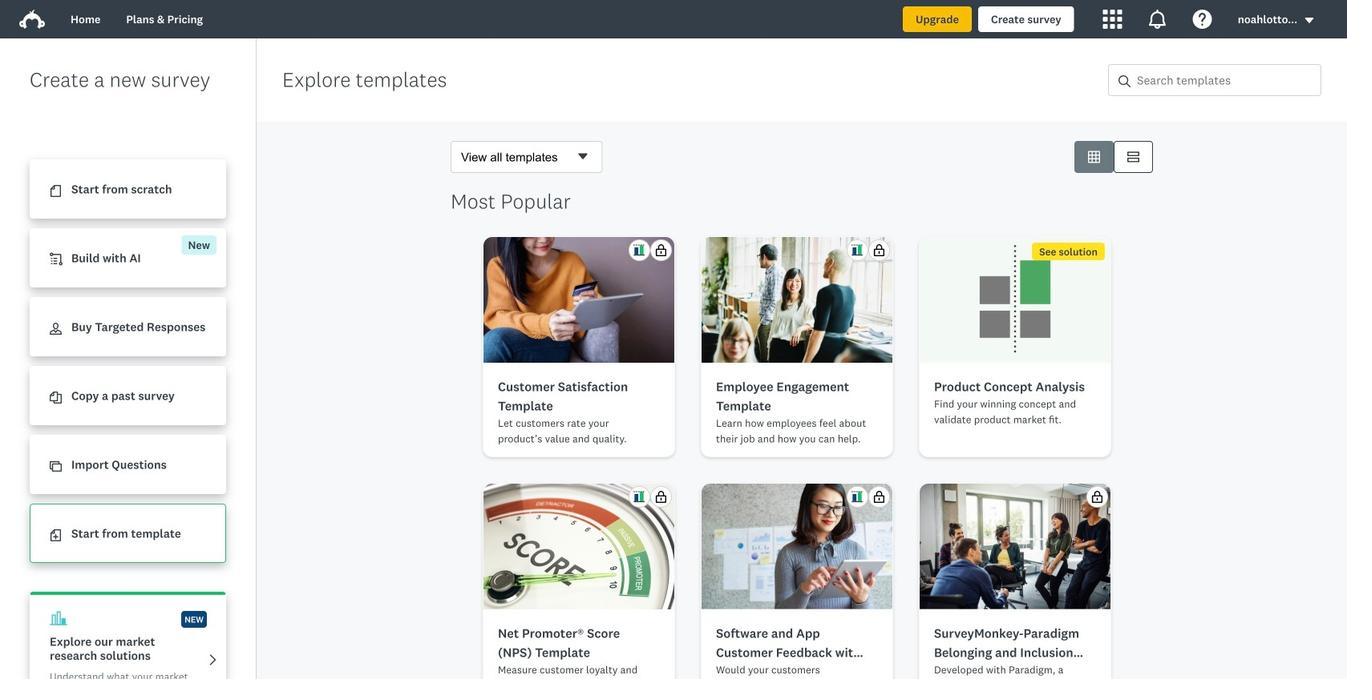 Task type: describe. For each thing, give the bounding box(es) containing it.
textboxmultiple image
[[1127, 151, 1139, 163]]

help icon image
[[1193, 10, 1212, 29]]

software and app customer feedback with nps® image
[[702, 484, 892, 610]]

2 brand logo image from the top
[[19, 10, 45, 29]]

employee engagement template image
[[702, 237, 892, 363]]

customer satisfaction template image
[[484, 237, 674, 363]]

1 brand logo image from the top
[[19, 6, 45, 32]]

lock image for employee engagement template image on the right of page
[[873, 245, 885, 257]]

documentplus image
[[50, 530, 62, 542]]

surveymonkey-paradigm belonging and inclusion template image
[[920, 484, 1111, 610]]

Search templates field
[[1131, 65, 1321, 95]]

lock image for net promoter® score (nps) template image
[[655, 492, 667, 504]]



Task type: locate. For each thing, give the bounding box(es) containing it.
grid image
[[1088, 151, 1100, 163]]

search image
[[1119, 75, 1131, 87]]

lock image
[[873, 245, 885, 257], [655, 492, 667, 504], [873, 492, 885, 504], [1091, 492, 1103, 504]]

user image
[[50, 323, 62, 335]]

product concept analysis image
[[920, 237, 1111, 363]]

notification center icon image
[[1148, 10, 1167, 29]]

documentclone image
[[50, 392, 62, 404]]

lock image for software and app customer feedback with nps® image
[[873, 492, 885, 504]]

chevronright image
[[207, 655, 219, 667]]

dropdown arrow icon image
[[1304, 15, 1315, 26], [1305, 18, 1314, 23]]

net promoter® score (nps) template image
[[484, 484, 674, 610]]

lock image
[[655, 245, 667, 257]]

document image
[[50, 185, 62, 197]]

products icon image
[[1103, 10, 1122, 29], [1103, 10, 1122, 29]]

brand logo image
[[19, 6, 45, 32], [19, 10, 45, 29]]

clone image
[[50, 461, 62, 473]]



Task type: vqa. For each thing, say whether or not it's contained in the screenshot.
search image
yes



